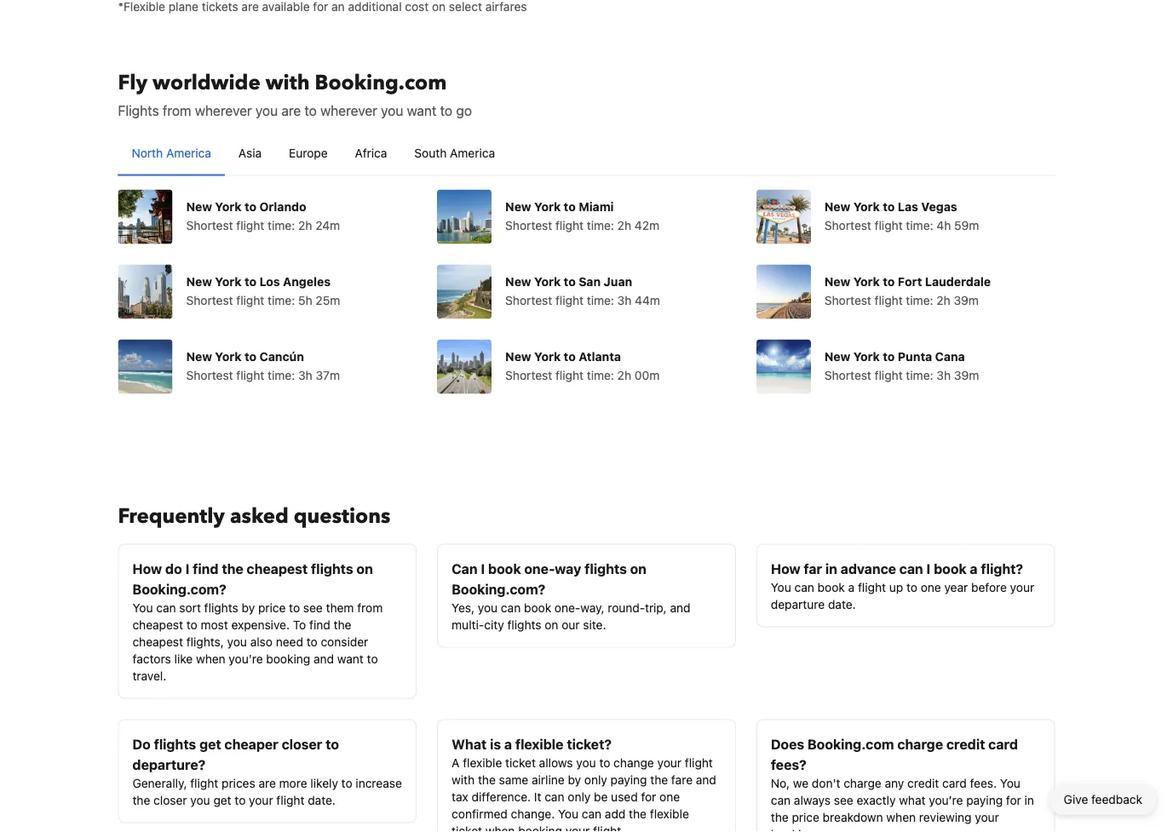 Task type: describe. For each thing, give the bounding box(es) containing it.
new for new york to los angeles shortest flight time: 5h 25m
[[186, 274, 212, 289]]

tax
[[452, 790, 469, 804]]

new york to los angeles shortest flight time: 5h 25m
[[186, 274, 340, 307]]

to down consider
[[367, 652, 378, 666]]

also
[[250, 635, 273, 649]]

flights right city
[[508, 618, 542, 632]]

always
[[794, 794, 831, 808]]

need
[[276, 635, 303, 649]]

airline
[[532, 773, 565, 787]]

book left way, at bottom
[[524, 601, 552, 615]]

can up "up"
[[900, 561, 924, 577]]

price inside does booking.com charge credit card fees? no, we don't charge any credit card fees. you can always see exactly what you're paying for in the price breakdown when reviewing your booking.
[[792, 811, 820, 825]]

can inside can i book one-way flights on booking.com? yes, you can book one-way, round-trip, and multi-city flights on our site.
[[501, 601, 521, 615]]

how for how far in advance can i book a flight?
[[771, 561, 801, 577]]

york for las
[[854, 199, 880, 214]]

punta
[[898, 349, 933, 364]]

paying inside the what is a flexible ticket? a flexible ticket allows you to change your flight with the same airline by only paying the fare and tax difference. it can only be used for one confirmed change. you can add the flexible ticket when booking your flight.
[[611, 773, 647, 787]]

your up "fare"
[[658, 756, 682, 770]]

book up year
[[934, 561, 967, 577]]

questions
[[294, 503, 391, 531]]

flight inside new york to cancún shortest flight time: 3h 37m
[[236, 368, 265, 382]]

we
[[793, 777, 809, 791]]

how far in advance can i book a flight? you can book a flight up to one year before your departure date.
[[771, 561, 1035, 612]]

to down prices
[[235, 794, 246, 808]]

you inside does booking.com charge credit card fees? no, we don't charge any credit card fees. you can always see exactly what you're paying for in the price breakdown when reviewing your booking.
[[1001, 777, 1021, 791]]

exactly
[[857, 794, 896, 808]]

how for how do i find the cheapest flights on booking.com?
[[133, 561, 162, 577]]

paying inside does booking.com charge credit card fees? no, we don't charge any credit card fees. you can always see exactly what you're paying for in the price breakdown when reviewing your booking.
[[967, 794, 1003, 808]]

a
[[452, 756, 460, 770]]

2 horizontal spatial a
[[970, 561, 978, 577]]

ticket?
[[567, 736, 612, 753]]

shortest inside new york to orlando shortest flight time: 2h 24m
[[186, 218, 233, 232]]

2h inside new york to fort lauderdale shortest flight time: 2h 39m
[[937, 293, 951, 307]]

to inside new york to punta cana shortest flight time: 3h 39m
[[883, 349, 895, 364]]

travel.
[[133, 669, 166, 683]]

0 vertical spatial one-
[[525, 561, 555, 577]]

is
[[490, 736, 501, 753]]

flight inside new york to atlanta shortest flight time: 2h 00m
[[556, 368, 584, 382]]

by inside how do i find the cheapest flights on booking.com? you can sort flights by price to see them from cheapest to most expensive. to find the cheapest flights, you also need to consider factors like when you're booking and want to travel.
[[242, 601, 255, 615]]

new york to atlanta image
[[437, 340, 492, 394]]

book right "can"
[[488, 561, 521, 577]]

confirmed
[[452, 807, 508, 821]]

the up consider
[[334, 618, 352, 632]]

to left go
[[440, 102, 453, 118]]

more
[[279, 777, 307, 791]]

on inside how do i find the cheapest flights on booking.com? you can sort flights by price to see them from cheapest to most expensive. to find the cheapest flights, you also need to consider factors like when you're booking and want to travel.
[[357, 561, 373, 577]]

to inside new york to las vegas shortest flight time: 4h 59m
[[883, 199, 895, 214]]

the down frequently asked questions
[[222, 561, 244, 577]]

0 vertical spatial cheapest
[[247, 561, 308, 577]]

any
[[885, 777, 905, 791]]

0 vertical spatial card
[[989, 736, 1019, 753]]

1 vertical spatial get
[[213, 794, 232, 808]]

your inside how far in advance can i book a flight? you can book a flight up to one year before your departure date.
[[1011, 580, 1035, 595]]

date. inside do flights get cheaper closer to departure? generally, flight prices are more likely to increase the closer you get to your flight date.
[[308, 794, 336, 808]]

to right likely
[[342, 777, 353, 791]]

new york to atlanta shortest flight time: 2h 00m
[[506, 349, 660, 382]]

time: inside new york to cancún shortest flight time: 3h 37m
[[268, 368, 295, 382]]

4h
[[937, 218, 952, 232]]

to inside how far in advance can i book a flight? you can book a flight up to one year before your departure date.
[[907, 580, 918, 595]]

25m
[[316, 293, 340, 307]]

before
[[972, 580, 1007, 595]]

price inside how do i find the cheapest flights on booking.com? you can sort flights by price to see them from cheapest to most expensive. to find the cheapest flights, you also need to consider factors like when you're booking and want to travel.
[[258, 601, 286, 615]]

when inside does booking.com charge credit card fees? no, we don't charge any credit card fees. you can always see exactly what you're paying for in the price breakdown when reviewing your booking.
[[887, 811, 916, 825]]

what is a flexible ticket? a flexible ticket allows you to change your flight with the same airline by only paying the fare and tax difference. it can only be used for one confirmed change. you can add the flexible ticket when booking your flight.
[[452, 736, 717, 833]]

do flights get cheaper closer to departure? generally, flight prices are more likely to increase the closer you get to your flight date.
[[133, 736, 402, 808]]

booking inside how do i find the cheapest flights on booking.com? you can sort flights by price to see them from cheapest to most expensive. to find the cheapest flights, you also need to consider factors like when you're booking and want to travel.
[[266, 652, 310, 666]]

flights
[[118, 102, 159, 118]]

flight down more
[[277, 794, 305, 808]]

are inside fly worldwide with booking.com flights from wherever you are to wherever you want to go
[[282, 102, 301, 118]]

one inside the what is a flexible ticket? a flexible ticket allows you to change your flight with the same airline by only paying the fare and tax difference. it can only be used for one confirmed change. you can add the flexible ticket when booking your flight.
[[660, 790, 680, 804]]

change.
[[511, 807, 555, 821]]

date. inside how far in advance can i book a flight? you can book a flight up to one year before your departure date.
[[828, 598, 856, 612]]

advance
[[841, 561, 897, 577]]

new for new york to san juan shortest flight time: 3h 44m
[[506, 274, 532, 289]]

0 vertical spatial get
[[200, 736, 221, 753]]

1 vertical spatial one-
[[555, 601, 581, 615]]

2h for 00m
[[618, 368, 632, 382]]

way,
[[581, 601, 605, 615]]

way
[[555, 561, 582, 577]]

time: inside new york to punta cana shortest flight time: 3h 39m
[[906, 368, 934, 382]]

and inside how do i find the cheapest flights on booking.com? you can sort flights by price to see them from cheapest to most expensive. to find the cheapest flights, you also need to consider factors like when you're booking and want to travel.
[[314, 652, 334, 666]]

37m
[[316, 368, 340, 382]]

to inside new york to los angeles shortest flight time: 5h 25m
[[245, 274, 257, 289]]

you're
[[929, 794, 964, 808]]

1 horizontal spatial ticket
[[506, 756, 536, 770]]

to inside new york to orlando shortest flight time: 2h 24m
[[245, 199, 257, 214]]

sort
[[179, 601, 201, 615]]

new york to san juan image
[[437, 265, 492, 319]]

frequently asked questions
[[118, 503, 391, 531]]

can up departure
[[795, 580, 815, 595]]

time: inside new york to orlando shortest flight time: 2h 24m
[[268, 218, 295, 232]]

with inside the what is a flexible ticket? a flexible ticket allows you to change your flight with the same airline by only paying the fare and tax difference. it can only be used for one confirmed change. you can add the flexible ticket when booking your flight.
[[452, 773, 475, 787]]

like
[[174, 652, 193, 666]]

flights up most
[[204, 601, 238, 615]]

new for new york to fort lauderdale shortest flight time: 2h 39m
[[825, 274, 851, 289]]

see inside does booking.com charge credit card fees? no, we don't charge any credit card fees. you can always see exactly what you're paying for in the price breakdown when reviewing your booking.
[[834, 794, 854, 808]]

3h for new york to punta cana
[[937, 368, 951, 382]]

you're
[[229, 652, 263, 666]]

2h for 42m
[[618, 218, 632, 232]]

york for fort
[[854, 274, 880, 289]]

africa button
[[342, 131, 401, 175]]

flight inside new york to orlando shortest flight time: 2h 24m
[[236, 218, 265, 232]]

the inside do flights get cheaper closer to departure? generally, flight prices are more likely to increase the closer you get to your flight date.
[[133, 794, 150, 808]]

from inside how do i find the cheapest flights on booking.com? you can sort flights by price to see them from cheapest to most expensive. to find the cheapest flights, you also need to consider factors like when you're booking and want to travel.
[[357, 601, 383, 615]]

can inside how do i find the cheapest flights on booking.com? you can sort flights by price to see them from cheapest to most expensive. to find the cheapest flights, you also need to consider factors like when you're booking and want to travel.
[[156, 601, 176, 615]]

far
[[804, 561, 823, 577]]

shortest inside 'new york to miami shortest flight time: 2h 42m'
[[506, 218, 553, 232]]

new york to orlando shortest flight time: 2h 24m
[[186, 199, 340, 232]]

give
[[1064, 793, 1089, 807]]

add
[[605, 807, 626, 821]]

1 horizontal spatial charge
[[898, 736, 944, 753]]

3h for new york to san juan
[[618, 293, 632, 307]]

factors
[[133, 652, 171, 666]]

what
[[452, 736, 487, 753]]

2 vertical spatial cheapest
[[133, 635, 183, 649]]

up
[[890, 580, 904, 595]]

los
[[260, 274, 280, 289]]

39m for shortest flight time: 3h 39m
[[955, 368, 980, 382]]

1 vertical spatial card
[[943, 777, 967, 791]]

book down 'far'
[[818, 580, 845, 595]]

the left "fare"
[[651, 773, 668, 787]]

feedback
[[1092, 793, 1143, 807]]

0 vertical spatial flexible
[[516, 736, 564, 753]]

shortest inside new york to san juan shortest flight time: 3h 44m
[[506, 293, 553, 307]]

booking.com? inside can i book one-way flights on booking.com? yes, you can book one-way, round-trip, and multi-city flights on our site.
[[452, 581, 546, 598]]

42m
[[635, 218, 660, 232]]

you inside how far in advance can i book a flight? you can book a flight up to one year before your departure date.
[[771, 580, 792, 595]]

you up asia
[[256, 102, 278, 118]]

york for orlando
[[215, 199, 242, 214]]

new york to miami image
[[437, 190, 492, 244]]

1 horizontal spatial find
[[309, 618, 331, 632]]

to up likely
[[326, 736, 339, 753]]

tab list containing north america
[[118, 131, 1056, 177]]

1 vertical spatial flexible
[[463, 756, 502, 770]]

new york to fort lauderdale shortest flight time: 2h 39m
[[825, 274, 991, 307]]

lauderdale
[[926, 274, 991, 289]]

york for atlanta
[[534, 349, 561, 364]]

59m
[[955, 218, 980, 232]]

when inside how do i find the cheapest flights on booking.com? you can sort flights by price to see them from cheapest to most expensive. to find the cheapest flights, you also need to consider factors like when you're booking and want to travel.
[[196, 652, 226, 666]]

breakdown
[[823, 811, 884, 825]]

time: inside 'new york to miami shortest flight time: 2h 42m'
[[587, 218, 614, 232]]

1 vertical spatial cheapest
[[133, 618, 183, 632]]

to up to
[[289, 601, 300, 615]]

2 horizontal spatial on
[[630, 561, 647, 577]]

shortest inside new york to cancún shortest flight time: 3h 37m
[[186, 368, 233, 382]]

allows
[[539, 756, 573, 770]]

departure
[[771, 598, 825, 612]]

flight inside new york to fort lauderdale shortest flight time: 2h 39m
[[875, 293, 903, 307]]

24m
[[316, 218, 340, 232]]

booking inside the what is a flexible ticket? a flexible ticket allows you to change your flight with the same airline by only paying the fare and tax difference. it can only be used for one confirmed change. you can add the flexible ticket when booking your flight.
[[518, 824, 563, 833]]

in inside how far in advance can i book a flight? you can book a flight up to one year before your departure date.
[[826, 561, 838, 577]]

want inside fly worldwide with booking.com flights from wherever you are to wherever you want to go
[[407, 102, 437, 118]]

likely
[[311, 777, 338, 791]]

1 horizontal spatial on
[[545, 618, 559, 632]]

the down used
[[629, 807, 647, 821]]

when inside the what is a flexible ticket? a flexible ticket allows you to change your flight with the same airline by only paying the fare and tax difference. it can only be used for one confirmed change. you can add the flexible ticket when booking your flight.
[[486, 824, 515, 833]]

orlando
[[260, 199, 307, 214]]

new york to cancún image
[[118, 340, 173, 394]]

don't
[[812, 777, 841, 791]]

i inside how do i find the cheapest flights on booking.com? you can sort flights by price to see them from cheapest to most expensive. to find the cheapest flights, you also need to consider factors like when you're booking and want to travel.
[[185, 561, 190, 577]]

asked
[[230, 503, 289, 531]]

fees.
[[970, 777, 997, 791]]

your inside do flights get cheaper closer to departure? generally, flight prices are more likely to increase the closer you get to your flight date.
[[249, 794, 273, 808]]

you inside can i book one-way flights on booking.com? yes, you can book one-way, round-trip, and multi-city flights on our site.
[[478, 601, 498, 615]]

new york to los angeles image
[[118, 265, 173, 319]]

you inside the what is a flexible ticket? a flexible ticket allows you to change your flight with the same airline by only paying the fare and tax difference. it can only be used for one confirmed change. you can add the flexible ticket when booking your flight.
[[558, 807, 579, 821]]

used
[[611, 790, 638, 804]]

to up europe
[[305, 102, 317, 118]]

fort
[[898, 274, 923, 289]]

expensive.
[[231, 618, 290, 632]]

do
[[165, 561, 182, 577]]

1 horizontal spatial closer
[[282, 736, 323, 753]]

trip,
[[645, 601, 667, 615]]

flights inside do flights get cheaper closer to departure? generally, flight prices are more likely to increase the closer you get to your flight date.
[[154, 736, 196, 753]]

flights up them
[[311, 561, 353, 577]]

flights right way
[[585, 561, 627, 577]]

year
[[945, 580, 969, 595]]

see inside how do i find the cheapest flights on booking.com? you can sort flights by price to see them from cheapest to most expensive. to find the cheapest flights, you also need to consider factors like when you're booking and want to travel.
[[303, 601, 323, 615]]

increase
[[356, 777, 402, 791]]

difference.
[[472, 790, 531, 804]]

i inside can i book one-way flights on booking.com? yes, you can book one-way, round-trip, and multi-city flights on our site.
[[481, 561, 485, 577]]

south america button
[[401, 131, 509, 175]]

new york to san juan shortest flight time: 3h 44m
[[506, 274, 661, 307]]

1 vertical spatial credit
[[908, 777, 940, 791]]

shortest inside new york to fort lauderdale shortest flight time: 2h 39m
[[825, 293, 872, 307]]

your inside does booking.com charge credit card fees? no, we don't charge any credit card fees. you can always see exactly what you're paying for in the price breakdown when reviewing your booking.
[[975, 811, 1000, 825]]

0 vertical spatial credit
[[947, 736, 986, 753]]

shortest inside new york to punta cana shortest flight time: 3h 39m
[[825, 368, 872, 382]]

frequently
[[118, 503, 225, 531]]

atlanta
[[579, 349, 621, 364]]

give feedback button
[[1051, 785, 1157, 816]]

flight inside new york to punta cana shortest flight time: 3h 39m
[[875, 368, 903, 382]]

europe button
[[275, 131, 342, 175]]

you inside the what is a flexible ticket? a flexible ticket allows you to change your flight with the same airline by only paying the fare and tax difference. it can only be used for one confirmed change. you can add the flexible ticket when booking your flight.
[[577, 756, 596, 770]]



Task type: locate. For each thing, give the bounding box(es) containing it.
1 39m from the top
[[954, 293, 979, 307]]

0 vertical spatial booking
[[266, 652, 310, 666]]

3h down juan
[[618, 293, 632, 307]]

booking down need
[[266, 652, 310, 666]]

to down ticket? on the bottom of page
[[600, 756, 611, 770]]

flight inside the what is a flexible ticket? a flexible ticket allows you to change your flight with the same airline by only paying the fare and tax difference. it can only be used for one confirmed change. you can add the flexible ticket when booking your flight.
[[685, 756, 713, 770]]

flight inside new york to las vegas shortest flight time: 4h 59m
[[875, 218, 903, 232]]

1 horizontal spatial are
[[282, 102, 301, 118]]

0 horizontal spatial a
[[505, 736, 512, 753]]

wherever down worldwide
[[195, 102, 252, 118]]

1 vertical spatial paying
[[967, 794, 1003, 808]]

york inside new york to las vegas shortest flight time: 4h 59m
[[854, 199, 880, 214]]

2 vertical spatial and
[[696, 773, 717, 787]]

1 horizontal spatial for
[[1007, 794, 1022, 808]]

39m down "lauderdale"
[[954, 293, 979, 307]]

0 horizontal spatial want
[[337, 652, 364, 666]]

york left san
[[534, 274, 561, 289]]

see up to
[[303, 601, 323, 615]]

new york to orlando image
[[118, 190, 173, 244]]

york for los
[[215, 274, 242, 289]]

and right "fare"
[[696, 773, 717, 787]]

ticket
[[506, 756, 536, 770], [452, 824, 482, 833]]

and right trip, on the bottom right of page
[[670, 601, 691, 615]]

can inside does booking.com charge credit card fees? no, we don't charge any credit card fees. you can always see exactly what you're paying for in the price breakdown when reviewing your booking.
[[771, 794, 791, 808]]

worldwide
[[153, 69, 261, 97]]

1 horizontal spatial want
[[407, 102, 437, 118]]

booking.com? inside how do i find the cheapest flights on booking.com? you can sort flights by price to see them from cheapest to most expensive. to find the cheapest flights, you also need to consider factors like when you're booking and want to travel.
[[133, 581, 226, 598]]

booking.com inside fly worldwide with booking.com flights from wherever you are to wherever you want to go
[[315, 69, 447, 97]]

can
[[452, 561, 478, 577]]

2h inside new york to atlanta shortest flight time: 2h 00m
[[618, 368, 632, 382]]

1 horizontal spatial 3h
[[618, 293, 632, 307]]

york inside new york to orlando shortest flight time: 2h 24m
[[215, 199, 242, 214]]

0 vertical spatial a
[[970, 561, 978, 577]]

1 wherever from the left
[[195, 102, 252, 118]]

the up difference.
[[478, 773, 496, 787]]

0 vertical spatial charge
[[898, 736, 944, 753]]

fly
[[118, 69, 148, 97]]

and inside can i book one-way flights on booking.com? yes, you can book one-way, round-trip, and multi-city flights on our site.
[[670, 601, 691, 615]]

york left atlanta
[[534, 349, 561, 364]]

time: inside new york to san juan shortest flight time: 3h 44m
[[587, 293, 614, 307]]

to inside 'new york to miami shortest flight time: 2h 42m'
[[564, 199, 576, 214]]

in left give
[[1025, 794, 1035, 808]]

0 horizontal spatial when
[[196, 652, 226, 666]]

to down sort
[[186, 618, 198, 632]]

1 horizontal spatial flexible
[[516, 736, 564, 753]]

1 vertical spatial with
[[452, 773, 475, 787]]

flight inside new york to los angeles shortest flight time: 5h 25m
[[236, 293, 265, 307]]

america inside button
[[166, 146, 211, 160]]

new for new york to punta cana shortest flight time: 3h 39m
[[825, 349, 851, 364]]

new right new york to cancún image
[[186, 349, 212, 364]]

i
[[185, 561, 190, 577], [481, 561, 485, 577], [927, 561, 931, 577]]

1 vertical spatial 39m
[[955, 368, 980, 382]]

date. down likely
[[308, 794, 336, 808]]

shortest inside new york to atlanta shortest flight time: 2h 00m
[[506, 368, 553, 382]]

a down advance at the bottom right
[[849, 580, 855, 595]]

to left miami
[[564, 199, 576, 214]]

consider
[[321, 635, 368, 649]]

1 america from the left
[[166, 146, 211, 160]]

most
[[201, 618, 228, 632]]

1 horizontal spatial paying
[[967, 794, 1003, 808]]

does booking.com charge credit card fees? no, we don't charge any credit card fees. you can always see exactly what you're paying for in the price breakdown when reviewing your booking.
[[771, 736, 1035, 833]]

1 vertical spatial by
[[568, 773, 581, 787]]

1 vertical spatial closer
[[154, 794, 187, 808]]

want inside how do i find the cheapest flights on booking.com? you can sort flights by price to see them from cheapest to most expensive. to find the cheapest flights, you also need to consider factors like when you're booking and want to travel.
[[337, 652, 364, 666]]

1 horizontal spatial price
[[792, 811, 820, 825]]

booking.com up don't
[[808, 736, 895, 753]]

i inside how far in advance can i book a flight? you can book a flight up to one year before your departure date.
[[927, 561, 931, 577]]

are inside do flights get cheaper closer to departure? generally, flight prices are more likely to increase the closer you get to your flight date.
[[259, 777, 276, 791]]

how do i find the cheapest flights on booking.com? you can sort flights by price to see them from cheapest to most expensive. to find the cheapest flights, you also need to consider factors like when you're booking and want to travel.
[[133, 561, 383, 683]]

new inside new york to los angeles shortest flight time: 5h 25m
[[186, 274, 212, 289]]

on down questions
[[357, 561, 373, 577]]

0 vertical spatial only
[[585, 773, 608, 787]]

2h for 24m
[[298, 218, 312, 232]]

can i book one-way flights on booking.com? yes, you can book one-way, round-trip, and multi-city flights on our site.
[[452, 561, 691, 632]]

can left sort
[[156, 601, 176, 615]]

new right new york to las vegas image
[[825, 199, 851, 214]]

you up "africa" on the top of the page
[[381, 102, 404, 118]]

3h inside new york to san juan shortest flight time: 3h 44m
[[618, 293, 632, 307]]

a
[[970, 561, 978, 577], [849, 580, 855, 595], [505, 736, 512, 753]]

time: inside new york to fort lauderdale shortest flight time: 2h 39m
[[906, 293, 934, 307]]

price up expensive. at bottom
[[258, 601, 286, 615]]

you right fees.
[[1001, 777, 1021, 791]]

and
[[670, 601, 691, 615], [314, 652, 334, 666], [696, 773, 717, 787]]

shortest inside new york to las vegas shortest flight time: 4h 59m
[[825, 218, 872, 232]]

africa
[[355, 146, 387, 160]]

2 39m from the top
[[955, 368, 980, 382]]

0 vertical spatial in
[[826, 561, 838, 577]]

your down prices
[[249, 794, 273, 808]]

shortest right new york to las vegas image
[[825, 218, 872, 232]]

0 horizontal spatial date.
[[308, 794, 336, 808]]

from
[[163, 102, 191, 118], [357, 601, 383, 615]]

time: inside new york to las vegas shortest flight time: 4h 59m
[[906, 218, 934, 232]]

0 horizontal spatial are
[[259, 777, 276, 791]]

3h inside new york to cancún shortest flight time: 3h 37m
[[298, 368, 313, 382]]

1 vertical spatial price
[[792, 811, 820, 825]]

0 horizontal spatial price
[[258, 601, 286, 615]]

go
[[456, 102, 472, 118]]

can down the be
[[582, 807, 602, 821]]

find
[[193, 561, 219, 577], [309, 618, 331, 632]]

1 vertical spatial in
[[1025, 794, 1035, 808]]

0 horizontal spatial closer
[[154, 794, 187, 808]]

and down consider
[[314, 652, 334, 666]]

new york to las vegas shortest flight time: 4h 59m
[[825, 199, 980, 232]]

new york to las vegas image
[[757, 190, 811, 244]]

time: inside new york to los angeles shortest flight time: 5h 25m
[[268, 293, 295, 307]]

flexible
[[516, 736, 564, 753], [463, 756, 502, 770], [650, 807, 689, 821]]

see
[[303, 601, 323, 615], [834, 794, 854, 808]]

2 wherever from the left
[[321, 102, 378, 118]]

flight down atlanta
[[556, 368, 584, 382]]

to
[[305, 102, 317, 118], [440, 102, 453, 118], [245, 199, 257, 214], [564, 199, 576, 214], [883, 199, 895, 214], [245, 274, 257, 289], [564, 274, 576, 289], [883, 274, 895, 289], [245, 349, 257, 364], [564, 349, 576, 364], [883, 349, 895, 364], [907, 580, 918, 595], [289, 601, 300, 615], [186, 618, 198, 632], [307, 635, 318, 649], [367, 652, 378, 666], [326, 736, 339, 753], [600, 756, 611, 770], [342, 777, 353, 791], [235, 794, 246, 808]]

by
[[242, 601, 255, 615], [568, 773, 581, 787]]

0 horizontal spatial for
[[641, 790, 657, 804]]

i right advance at the bottom right
[[927, 561, 931, 577]]

does
[[771, 736, 805, 753]]

1 booking.com? from the left
[[133, 581, 226, 598]]

york inside new york to punta cana shortest flight time: 3h 39m
[[854, 349, 880, 364]]

york inside new york to fort lauderdale shortest flight time: 2h 39m
[[854, 274, 880, 289]]

0 horizontal spatial with
[[266, 69, 310, 97]]

new york to miami shortest flight time: 2h 42m
[[506, 199, 660, 232]]

by up expensive. at bottom
[[242, 601, 255, 615]]

want left go
[[407, 102, 437, 118]]

flight down san
[[556, 293, 584, 307]]

paying
[[611, 773, 647, 787], [967, 794, 1003, 808]]

0 vertical spatial one
[[921, 580, 942, 595]]

you right change.
[[558, 807, 579, 821]]

new york to punta cana shortest flight time: 3h 39m
[[825, 349, 980, 382]]

shortest inside new york to los angeles shortest flight time: 5h 25m
[[186, 293, 233, 307]]

1 horizontal spatial date.
[[828, 598, 856, 612]]

you inside do flights get cheaper closer to departure? generally, flight prices are more likely to increase the closer you get to your flight date.
[[190, 794, 210, 808]]

time: down cancún
[[268, 368, 295, 382]]

and inside the what is a flexible ticket? a flexible ticket allows you to change your flight with the same airline by only paying the fare and tax difference. it can only be used for one confirmed change. you can add the flexible ticket when booking your flight.
[[696, 773, 717, 787]]

with up europe
[[266, 69, 310, 97]]

to inside the what is a flexible ticket? a flexible ticket allows you to change your flight with the same airline by only paying the fare and tax difference. it can only be used for one confirmed change. you can add the flexible ticket when booking your flight.
[[600, 756, 611, 770]]

1 horizontal spatial booking.com?
[[452, 581, 546, 598]]

2h left 42m
[[618, 218, 632, 232]]

time:
[[268, 218, 295, 232], [587, 218, 614, 232], [906, 218, 934, 232], [268, 293, 295, 307], [587, 293, 614, 307], [906, 293, 934, 307], [268, 368, 295, 382], [587, 368, 614, 382], [906, 368, 934, 382]]

new for new york to miami shortest flight time: 2h 42m
[[506, 199, 532, 214]]

2 america from the left
[[450, 146, 495, 160]]

0 vertical spatial see
[[303, 601, 323, 615]]

3h left 37m
[[298, 368, 313, 382]]

2h
[[298, 218, 312, 232], [618, 218, 632, 232], [937, 293, 951, 307], [618, 368, 632, 382]]

by inside the what is a flexible ticket? a flexible ticket allows you to change your flight with the same airline by only paying the fare and tax difference. it can only be used for one confirmed change. you can add the flexible ticket when booking your flight.
[[568, 773, 581, 787]]

you inside how do i find the cheapest flights on booking.com? you can sort flights by price to see them from cheapest to most expensive. to find the cheapest flights, you also need to consider factors like when you're booking and want to travel.
[[227, 635, 247, 649]]

america inside button
[[450, 146, 495, 160]]

can up city
[[501, 601, 521, 615]]

fly worldwide with booking.com flights from wherever you are to wherever you want to go
[[118, 69, 472, 118]]

2 horizontal spatial and
[[696, 773, 717, 787]]

las
[[898, 199, 919, 214]]

york for san
[[534, 274, 561, 289]]

with
[[266, 69, 310, 97], [452, 773, 475, 787]]

1 vertical spatial booking
[[518, 824, 563, 833]]

york left cancún
[[215, 349, 242, 364]]

0 horizontal spatial booking.com
[[315, 69, 447, 97]]

i right do
[[185, 561, 190, 577]]

departure?
[[133, 757, 206, 773]]

reviewing
[[920, 811, 972, 825]]

you
[[771, 580, 792, 595], [133, 601, 153, 615], [1001, 777, 1021, 791], [558, 807, 579, 821]]

can
[[900, 561, 924, 577], [795, 580, 815, 595], [156, 601, 176, 615], [501, 601, 521, 615], [545, 790, 565, 804], [771, 794, 791, 808], [582, 807, 602, 821]]

america right 'north'
[[166, 146, 211, 160]]

39m down cana
[[955, 368, 980, 382]]

the
[[222, 561, 244, 577], [334, 618, 352, 632], [478, 773, 496, 787], [651, 773, 668, 787], [133, 794, 150, 808], [629, 807, 647, 821], [771, 811, 789, 825]]

to inside new york to atlanta shortest flight time: 2h 00m
[[564, 349, 576, 364]]

for inside the what is a flexible ticket? a flexible ticket allows you to change your flight with the same airline by only paying the fare and tax difference. it can only be used for one confirmed change. you can add the flexible ticket when booking your flight.
[[641, 790, 657, 804]]

1 horizontal spatial a
[[849, 580, 855, 595]]

to inside new york to cancún shortest flight time: 3h 37m
[[245, 349, 257, 364]]

site.
[[583, 618, 606, 632]]

2 vertical spatial flexible
[[650, 807, 689, 821]]

0 horizontal spatial and
[[314, 652, 334, 666]]

0 horizontal spatial credit
[[908, 777, 940, 791]]

flight inside new york to san juan shortest flight time: 3h 44m
[[556, 293, 584, 307]]

york left miami
[[534, 199, 561, 214]]

to left san
[[564, 274, 576, 289]]

generally,
[[133, 777, 187, 791]]

flight down fort
[[875, 293, 903, 307]]

by down allows
[[568, 773, 581, 787]]

new york to punta cana image
[[757, 340, 811, 394]]

to inside new york to san juan shortest flight time: 3h 44m
[[564, 274, 576, 289]]

1 vertical spatial want
[[337, 652, 364, 666]]

1 vertical spatial only
[[568, 790, 591, 804]]

you down ticket? on the bottom of page
[[577, 756, 596, 770]]

closer down generally, at the bottom left
[[154, 794, 187, 808]]

0 vertical spatial are
[[282, 102, 301, 118]]

0 horizontal spatial see
[[303, 601, 323, 615]]

change
[[614, 756, 654, 770]]

39m for shortest flight time: 2h 39m
[[954, 293, 979, 307]]

0 vertical spatial price
[[258, 601, 286, 615]]

2 horizontal spatial 3h
[[937, 368, 951, 382]]

flight inside 'new york to miami shortest flight time: 2h 42m'
[[556, 218, 584, 232]]

to left fort
[[883, 274, 895, 289]]

2h inside new york to orlando shortest flight time: 2h 24m
[[298, 218, 312, 232]]

york inside new york to los angeles shortest flight time: 5h 25m
[[215, 274, 242, 289]]

0 vertical spatial with
[[266, 69, 310, 97]]

york left fort
[[854, 274, 880, 289]]

0 vertical spatial by
[[242, 601, 255, 615]]

time: down the orlando
[[268, 218, 295, 232]]

shortest right new york to miami image
[[506, 218, 553, 232]]

0 vertical spatial find
[[193, 561, 219, 577]]

0 vertical spatial paying
[[611, 773, 647, 787]]

3 i from the left
[[927, 561, 931, 577]]

new inside 'new york to miami shortest flight time: 2h 42m'
[[506, 199, 532, 214]]

angeles
[[283, 274, 331, 289]]

1 vertical spatial ticket
[[452, 824, 482, 833]]

1 how from the left
[[133, 561, 162, 577]]

do
[[133, 736, 151, 753]]

1 i from the left
[[185, 561, 190, 577]]

america right south
[[450, 146, 495, 160]]

39m inside new york to punta cana shortest flight time: 3h 39m
[[955, 368, 980, 382]]

to left punta
[[883, 349, 895, 364]]

1 horizontal spatial one
[[921, 580, 942, 595]]

credit up fees.
[[947, 736, 986, 753]]

0 horizontal spatial paying
[[611, 773, 647, 787]]

flights,
[[186, 635, 224, 649]]

in
[[826, 561, 838, 577], [1025, 794, 1035, 808]]

a inside the what is a flexible ticket? a flexible ticket allows you to change your flight with the same airline by only paying the fare and tax difference. it can only be used for one confirmed change. you can add the flexible ticket when booking your flight.
[[505, 736, 512, 753]]

cancún
[[260, 349, 304, 364]]

shortest right new york to san juan 'image'
[[506, 293, 553, 307]]

0 vertical spatial date.
[[828, 598, 856, 612]]

credit up what
[[908, 777, 940, 791]]

are
[[282, 102, 301, 118], [259, 777, 276, 791]]

you down departure?
[[190, 794, 210, 808]]

in inside does booking.com charge credit card fees? no, we don't charge any credit card fees. you can always see exactly what you're paying for in the price breakdown when reviewing your booking.
[[1025, 794, 1035, 808]]

0 horizontal spatial flexible
[[463, 756, 502, 770]]

1 vertical spatial charge
[[844, 777, 882, 791]]

a up before
[[970, 561, 978, 577]]

0 horizontal spatial booking.com?
[[133, 581, 226, 598]]

to inside new york to fort lauderdale shortest flight time: 2h 39m
[[883, 274, 895, 289]]

asia button
[[225, 131, 275, 175]]

1 vertical spatial booking.com
[[808, 736, 895, 753]]

in right 'far'
[[826, 561, 838, 577]]

one
[[921, 580, 942, 595], [660, 790, 680, 804]]

europe
[[289, 146, 328, 160]]

wherever up "africa" on the top of the page
[[321, 102, 378, 118]]

to right need
[[307, 635, 318, 649]]

want down consider
[[337, 652, 364, 666]]

booking
[[266, 652, 310, 666], [518, 824, 563, 833]]

prices
[[222, 777, 255, 791]]

york for cancún
[[215, 349, 242, 364]]

to left atlanta
[[564, 349, 576, 364]]

time: inside new york to atlanta shortest flight time: 2h 00m
[[587, 368, 614, 382]]

new right new york to san juan 'image'
[[506, 274, 532, 289]]

with inside fly worldwide with booking.com flights from wherever you are to wherever you want to go
[[266, 69, 310, 97]]

for inside does booking.com charge credit card fees? no, we don't charge any credit card fees. you can always see exactly what you're paying for in the price breakdown when reviewing your booking.
[[1007, 794, 1022, 808]]

flight?
[[981, 561, 1024, 577]]

how
[[133, 561, 162, 577], [771, 561, 801, 577]]

flight left prices
[[190, 777, 218, 791]]

0 horizontal spatial on
[[357, 561, 373, 577]]

1 vertical spatial date.
[[308, 794, 336, 808]]

0 horizontal spatial find
[[193, 561, 219, 577]]

1 horizontal spatial booking.com
[[808, 736, 895, 753]]

0 horizontal spatial charge
[[844, 777, 882, 791]]

south america
[[415, 146, 495, 160]]

new inside new york to atlanta shortest flight time: 2h 00m
[[506, 349, 532, 364]]

1 horizontal spatial america
[[450, 146, 495, 160]]

2 horizontal spatial i
[[927, 561, 931, 577]]

39m inside new york to fort lauderdale shortest flight time: 2h 39m
[[954, 293, 979, 307]]

to right "up"
[[907, 580, 918, 595]]

0 horizontal spatial in
[[826, 561, 838, 577]]

tab list
[[118, 131, 1056, 177]]

flight down los on the top of page
[[236, 293, 265, 307]]

york left punta
[[854, 349, 880, 364]]

3h
[[618, 293, 632, 307], [298, 368, 313, 382], [937, 368, 951, 382]]

shortest right new york to cancún image
[[186, 368, 233, 382]]

44m
[[635, 293, 661, 307]]

2 horizontal spatial flexible
[[650, 807, 689, 821]]

0 horizontal spatial america
[[166, 146, 211, 160]]

york left the orlando
[[215, 199, 242, 214]]

round-
[[608, 601, 645, 615]]

york for miami
[[534, 199, 561, 214]]

0 horizontal spatial wherever
[[195, 102, 252, 118]]

york inside new york to san juan shortest flight time: 3h 44m
[[534, 274, 561, 289]]

new inside new york to fort lauderdale shortest flight time: 2h 39m
[[825, 274, 851, 289]]

0 vertical spatial booking.com
[[315, 69, 447, 97]]

shortest right new york to atlanta image at the top left of page
[[506, 368, 553, 382]]

when down "confirmed"
[[486, 824, 515, 833]]

card up fees.
[[989, 736, 1019, 753]]

the inside does booking.com charge credit card fees? no, we don't charge any credit card fees. you can always see exactly what you're paying for in the price breakdown when reviewing your booking.
[[771, 811, 789, 825]]

2h left 00m
[[618, 368, 632, 382]]

flight.
[[593, 824, 625, 833]]

2 vertical spatial a
[[505, 736, 512, 753]]

north america button
[[118, 131, 225, 175]]

1 horizontal spatial credit
[[947, 736, 986, 753]]

san
[[579, 274, 601, 289]]

credit
[[947, 736, 986, 753], [908, 777, 940, 791]]

one left year
[[921, 580, 942, 595]]

1 horizontal spatial card
[[989, 736, 1019, 753]]

cana
[[936, 349, 966, 364]]

cheapest
[[247, 561, 308, 577], [133, 618, 183, 632], [133, 635, 183, 649]]

north america
[[132, 146, 211, 160]]

new for new york to atlanta shortest flight time: 2h 00m
[[506, 349, 532, 364]]

america for north america
[[166, 146, 211, 160]]

can right it
[[545, 790, 565, 804]]

you left sort
[[133, 601, 153, 615]]

how inside how far in advance can i book a flight? you can book a flight up to one year before your departure date.
[[771, 561, 801, 577]]

2 booking.com? from the left
[[452, 581, 546, 598]]

0 horizontal spatial from
[[163, 102, 191, 118]]

york for punta
[[854, 349, 880, 364]]

new york to fort lauderdale image
[[757, 265, 811, 319]]

new inside new york to san juan shortest flight time: 3h 44m
[[506, 274, 532, 289]]

new for new york to orlando shortest flight time: 2h 24m
[[186, 199, 212, 214]]

1 horizontal spatial with
[[452, 773, 475, 787]]

york left los on the top of page
[[215, 274, 242, 289]]

booking.com inside does booking.com charge credit card fees? no, we don't charge any credit card fees. you can always see exactly what you're paying for in the price breakdown when reviewing your booking.
[[808, 736, 895, 753]]

flight down miami
[[556, 218, 584, 232]]

time: down atlanta
[[587, 368, 614, 382]]

1 horizontal spatial booking
[[518, 824, 563, 833]]

1 horizontal spatial how
[[771, 561, 801, 577]]

to left los on the top of page
[[245, 274, 257, 289]]

when
[[196, 652, 226, 666], [887, 811, 916, 825], [486, 824, 515, 833]]

flights
[[311, 561, 353, 577], [585, 561, 627, 577], [204, 601, 238, 615], [508, 618, 542, 632], [154, 736, 196, 753]]

you inside how do i find the cheapest flights on booking.com? you can sort flights by price to see them from cheapest to most expensive. to find the cheapest flights, you also need to consider factors like when you're booking and want to travel.
[[133, 601, 153, 615]]

0 vertical spatial and
[[670, 601, 691, 615]]

your
[[1011, 580, 1035, 595], [658, 756, 682, 770], [249, 794, 273, 808], [975, 811, 1000, 825], [566, 824, 590, 833]]

how left 'far'
[[771, 561, 801, 577]]

fees?
[[771, 757, 807, 773]]

vegas
[[922, 199, 958, 214]]

2 horizontal spatial when
[[887, 811, 916, 825]]

flexible down "fare"
[[650, 807, 689, 821]]

new inside new york to cancún shortest flight time: 3h 37m
[[186, 349, 212, 364]]

flight inside how far in advance can i book a flight? you can book a flight up to one year before your departure date.
[[858, 580, 886, 595]]

new inside new york to punta cana shortest flight time: 3h 39m
[[825, 349, 851, 364]]

give feedback
[[1064, 793, 1143, 807]]

flight
[[236, 218, 265, 232], [556, 218, 584, 232], [875, 218, 903, 232], [236, 293, 265, 307], [556, 293, 584, 307], [875, 293, 903, 307], [236, 368, 265, 382], [556, 368, 584, 382], [875, 368, 903, 382], [858, 580, 886, 595], [685, 756, 713, 770], [190, 777, 218, 791], [277, 794, 305, 808]]

0 vertical spatial 39m
[[954, 293, 979, 307]]

are up europe
[[282, 102, 301, 118]]

2 i from the left
[[481, 561, 485, 577]]

south
[[415, 146, 447, 160]]

your left flight.
[[566, 824, 590, 833]]

be
[[594, 790, 608, 804]]

1 horizontal spatial i
[[481, 561, 485, 577]]

america for south america
[[450, 146, 495, 160]]

2 how from the left
[[771, 561, 801, 577]]

paying down fees.
[[967, 794, 1003, 808]]

1 horizontal spatial wherever
[[321, 102, 378, 118]]

1 horizontal spatial and
[[670, 601, 691, 615]]

new for new york to cancún shortest flight time: 3h 37m
[[186, 349, 212, 364]]

new york to cancún shortest flight time: 3h 37m
[[186, 349, 340, 382]]

0 vertical spatial want
[[407, 102, 437, 118]]

1 vertical spatial and
[[314, 652, 334, 666]]

one inside how far in advance can i book a flight? you can book a flight up to one year before your departure date.
[[921, 580, 942, 595]]

0 horizontal spatial ticket
[[452, 824, 482, 833]]

them
[[326, 601, 354, 615]]

from right them
[[357, 601, 383, 615]]

from inside fly worldwide with booking.com flights from wherever you are to wherever you want to go
[[163, 102, 191, 118]]

asia
[[239, 146, 262, 160]]

the up "booking."
[[771, 811, 789, 825]]

new for new york to las vegas shortest flight time: 4h 59m
[[825, 199, 851, 214]]

0 vertical spatial closer
[[282, 736, 323, 753]]

one down "fare"
[[660, 790, 680, 804]]

1 vertical spatial from
[[357, 601, 383, 615]]

you up city
[[478, 601, 498, 615]]

booking.
[[771, 828, 819, 833]]



Task type: vqa. For each thing, say whether or not it's contained in the screenshot.


